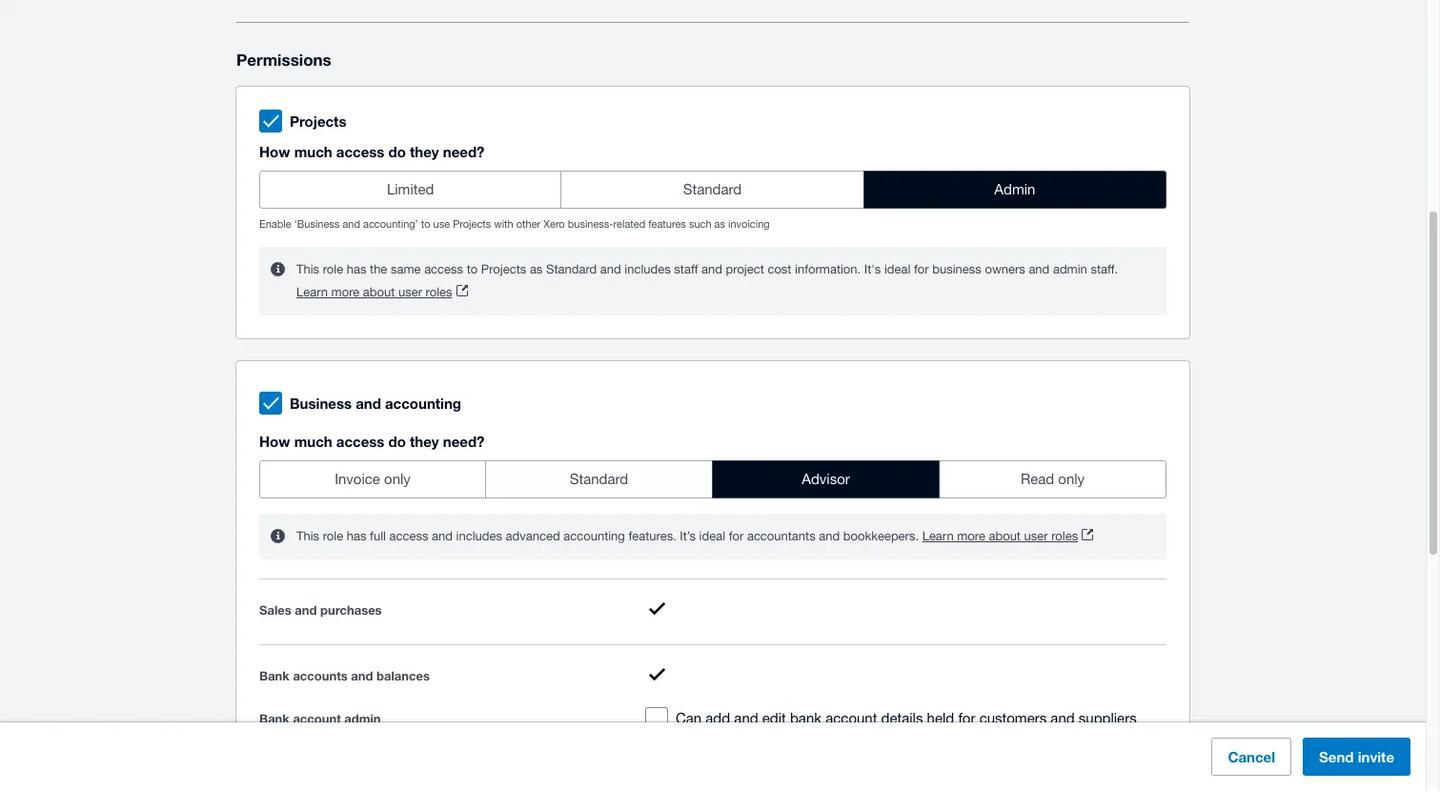 Task type: describe. For each thing, give the bounding box(es) containing it.
it's
[[864, 262, 881, 277]]

has for business and accounting
[[347, 529, 366, 543]]

invoice
[[335, 471, 380, 487]]

includes inside "this role has the same access to projects as standard and includes staff and project cost information. it's ideal for business owners and admin staff. learn more about user roles"
[[625, 262, 671, 277]]

and right accountants
[[819, 529, 840, 543]]

1 vertical spatial about
[[989, 529, 1021, 543]]

about inside "this role has the same access to projects as standard and includes staff and project cost information. it's ideal for business owners and admin staff. learn more about user roles"
[[363, 285, 395, 299]]

features.
[[629, 529, 677, 543]]

it's
[[680, 529, 696, 543]]

this role has the same access to projects as standard and includes staff and project cost information. it's ideal for business owners and admin staff. learn more about user roles
[[296, 262, 1118, 299]]

much for business and accounting
[[294, 433, 332, 450]]

features
[[649, 218, 686, 230]]

standard for invoice only
[[570, 471, 628, 487]]

1 vertical spatial accounting
[[564, 529, 625, 543]]

cost
[[768, 262, 792, 277]]

1 vertical spatial roles
[[1052, 529, 1078, 543]]

edit
[[762, 710, 786, 726]]

bank
[[790, 710, 822, 726]]

standard inside "this role has the same access to projects as standard and includes staff and project cost information. it's ideal for business owners and admin staff. learn more about user roles"
[[546, 262, 597, 277]]

how much access do they need? for business and accounting
[[259, 433, 485, 450]]

full
[[370, 529, 386, 543]]

has for projects
[[347, 262, 366, 277]]

permissions
[[236, 50, 331, 70]]

1 horizontal spatial account
[[826, 710, 877, 726]]

0 horizontal spatial ideal
[[699, 529, 725, 543]]

1 vertical spatial user
[[1024, 529, 1048, 543]]

and left edit
[[734, 710, 758, 726]]

as inside "this role has the same access to projects as standard and includes staff and project cost information. it's ideal for business owners and admin staff. learn more about user roles"
[[530, 262, 543, 277]]

do for projects
[[388, 143, 406, 160]]

admin
[[995, 181, 1036, 197]]

staff
[[674, 262, 698, 277]]

related
[[614, 218, 646, 230]]

option group containing limited
[[259, 171, 1167, 209]]

advanced
[[506, 529, 560, 543]]

do for business and accounting
[[388, 433, 406, 450]]

'business
[[294, 218, 340, 230]]

bookkeepers.
[[843, 529, 919, 543]]

advisor
[[802, 471, 850, 487]]

0 horizontal spatial for
[[729, 529, 744, 543]]

they for projects
[[410, 143, 439, 160]]

can add and edit bank account details held for customers and suppliers
[[676, 710, 1137, 726]]

business-
[[568, 218, 614, 230]]

information.
[[795, 262, 861, 277]]

owners
[[985, 262, 1026, 277]]

accountants
[[747, 529, 816, 543]]

invoice only
[[335, 471, 411, 487]]

admin inside "this role has the same access to projects as standard and includes staff and project cost information. it's ideal for business owners and admin staff. learn more about user roles"
[[1053, 262, 1088, 277]]

send
[[1319, 748, 1354, 765]]

user inside "this role has the same access to projects as standard and includes staff and project cost information. it's ideal for business owners and admin staff. learn more about user roles"
[[398, 285, 422, 299]]

invoicing
[[728, 218, 770, 230]]

purchases
[[320, 603, 382, 618]]

and right full
[[432, 529, 453, 543]]

only for read only
[[1058, 471, 1085, 487]]

add
[[706, 710, 730, 726]]

1 horizontal spatial more
[[957, 529, 986, 543]]

more inside "this role has the same access to projects as standard and includes staff and project cost information. it's ideal for business owners and admin staff. learn more about user roles"
[[331, 285, 360, 299]]

bank for bank account admin
[[259, 711, 290, 726]]

0 horizontal spatial account
[[293, 711, 341, 726]]

use
[[433, 218, 450, 230]]

other
[[516, 218, 541, 230]]



Task type: locate. For each thing, give the bounding box(es) containing it.
2 need? from the top
[[443, 433, 485, 450]]

projects down with
[[481, 262, 526, 277]]

accounting left features.
[[564, 529, 625, 543]]

access inside "this role has the same access to projects as standard and includes staff and project cost information. it's ideal for business owners and admin staff. learn more about user roles"
[[424, 262, 463, 277]]

to
[[421, 218, 430, 230], [467, 262, 478, 277]]

2 only from the left
[[1058, 471, 1085, 487]]

has left full
[[347, 529, 366, 543]]

role for business and accounting
[[323, 529, 343, 543]]

0 vertical spatial bank
[[259, 669, 290, 684]]

how for projects
[[259, 143, 290, 160]]

1 they from the top
[[410, 143, 439, 160]]

for left business on the top
[[914, 262, 929, 277]]

1 vertical spatial standard
[[546, 262, 597, 277]]

access right full
[[389, 529, 428, 543]]

1 vertical spatial learn more about user roles link
[[922, 525, 1094, 548]]

only right invoice
[[384, 471, 411, 487]]

0 horizontal spatial user
[[398, 285, 422, 299]]

more
[[331, 285, 360, 299], [957, 529, 986, 543]]

cancel
[[1228, 748, 1276, 765]]

1 vertical spatial this
[[296, 529, 319, 543]]

1 horizontal spatial to
[[467, 262, 478, 277]]

details
[[881, 710, 923, 726]]

includes
[[625, 262, 671, 277], [456, 529, 502, 543]]

2 vertical spatial projects
[[481, 262, 526, 277]]

1 only from the left
[[384, 471, 411, 487]]

access up the accounting'
[[336, 143, 385, 160]]

learn more about user roles link down read
[[922, 525, 1094, 548]]

more down 'business
[[331, 285, 360, 299]]

access up invoice
[[336, 433, 385, 450]]

0 vertical spatial learn more about user roles link
[[296, 281, 468, 304]]

this inside "this role has the same access to projects as standard and includes staff and project cost information. it's ideal for business owners and admin staff. learn more about user roles"
[[296, 262, 319, 277]]

1 vertical spatial how much access do they need?
[[259, 433, 485, 450]]

projects down permissions
[[290, 113, 346, 130]]

sales and purchases
[[259, 603, 382, 618]]

has inside "this role has the same access to projects as standard and includes staff and project cost information. it's ideal for business owners and admin staff. learn more about user roles"
[[347, 262, 366, 277]]

role inside "this role has the same access to projects as standard and includes staff and project cost information. it's ideal for business owners and admin staff. learn more about user roles"
[[323, 262, 343, 277]]

0 vertical spatial user
[[398, 285, 422, 299]]

ideal right it's
[[885, 262, 911, 277]]

as right such
[[715, 218, 725, 230]]

0 vertical spatial as
[[715, 218, 725, 230]]

bank account admin
[[259, 711, 381, 726]]

user down same
[[398, 285, 422, 299]]

1 do from the top
[[388, 143, 406, 160]]

role
[[323, 262, 343, 277], [323, 529, 343, 543]]

2 they from the top
[[410, 433, 439, 450]]

2 much from the top
[[294, 433, 332, 450]]

standard
[[683, 181, 742, 197], [546, 262, 597, 277], [570, 471, 628, 487]]

and left suppliers
[[1051, 710, 1075, 726]]

0 vertical spatial how
[[259, 143, 290, 160]]

user
[[398, 285, 422, 299], [1024, 529, 1048, 543]]

learn
[[296, 285, 328, 299], [922, 529, 954, 543]]

role left full
[[323, 529, 343, 543]]

0 vertical spatial to
[[421, 218, 430, 230]]

2 option group from the top
[[259, 461, 1167, 499]]

project
[[726, 262, 764, 277]]

2 how from the top
[[259, 433, 290, 450]]

for right held
[[958, 710, 976, 726]]

0 vertical spatial projects
[[290, 113, 346, 130]]

only right read
[[1058, 471, 1085, 487]]

do
[[388, 143, 406, 160], [388, 433, 406, 450]]

learn more about user roles link down the
[[296, 281, 468, 304]]

as down other
[[530, 262, 543, 277]]

0 horizontal spatial learn
[[296, 285, 328, 299]]

admin down the bank accounts and balances
[[344, 711, 381, 726]]

2 this from the top
[[296, 529, 319, 543]]

bank accounts and balances
[[259, 669, 430, 684]]

0 horizontal spatial more
[[331, 285, 360, 299]]

roles down the use
[[426, 285, 452, 299]]

0 vertical spatial do
[[388, 143, 406, 160]]

1 horizontal spatial for
[[914, 262, 929, 277]]

1 horizontal spatial learn more about user roles link
[[922, 525, 1094, 548]]

to down enable 'business and accounting' to use projects with other xero business-related features such as invoicing
[[467, 262, 478, 277]]

role for projects
[[323, 262, 343, 277]]

1 vertical spatial ideal
[[699, 529, 725, 543]]

learn inside "this role has the same access to projects as standard and includes staff and project cost information. it's ideal for business owners and admin staff. learn more about user roles"
[[296, 285, 328, 299]]

1 horizontal spatial ideal
[[885, 262, 911, 277]]

role left the
[[323, 262, 343, 277]]

balances
[[377, 669, 430, 684]]

1 horizontal spatial as
[[715, 218, 725, 230]]

1 vertical spatial how
[[259, 433, 290, 450]]

0 vertical spatial standard
[[683, 181, 742, 197]]

0 vertical spatial they
[[410, 143, 439, 160]]

accounting'
[[363, 218, 418, 230]]

this left full
[[296, 529, 319, 543]]

0 horizontal spatial only
[[384, 471, 411, 487]]

0 vertical spatial much
[[294, 143, 332, 160]]

do down business and accounting
[[388, 433, 406, 450]]

1 vertical spatial much
[[294, 433, 332, 450]]

account right bank
[[826, 710, 877, 726]]

learn right the bookkeepers.
[[922, 529, 954, 543]]

1 much from the top
[[294, 143, 332, 160]]

2 bank from the top
[[259, 711, 290, 726]]

learn more about user roles link
[[296, 281, 468, 304], [922, 525, 1094, 548]]

ideal right it's
[[699, 529, 725, 543]]

xero
[[544, 218, 565, 230]]

customers
[[980, 710, 1047, 726]]

1 how from the top
[[259, 143, 290, 160]]

1 vertical spatial projects
[[453, 218, 491, 230]]

accounts
[[293, 669, 348, 684]]

1 vertical spatial as
[[530, 262, 543, 277]]

how much access do they need? up limited
[[259, 143, 485, 160]]

1 need? from the top
[[443, 143, 485, 160]]

such
[[689, 218, 712, 230]]

this down 'business
[[296, 262, 319, 277]]

roles inside "this role has the same access to projects as standard and includes staff and project cost information. it's ideal for business owners and admin staff. learn more about user roles"
[[426, 285, 452, 299]]

option group up it's
[[259, 461, 1167, 499]]

0 vertical spatial about
[[363, 285, 395, 299]]

they
[[410, 143, 439, 160], [410, 433, 439, 450]]

1 vertical spatial has
[[347, 529, 366, 543]]

roles
[[426, 285, 452, 299], [1052, 529, 1078, 543]]

0 horizontal spatial to
[[421, 218, 430, 230]]

1 horizontal spatial includes
[[625, 262, 671, 277]]

accounting
[[385, 395, 461, 412], [564, 529, 625, 543]]

has left the
[[347, 262, 366, 277]]

2 has from the top
[[347, 529, 366, 543]]

0 horizontal spatial learn more about user roles link
[[296, 281, 468, 304]]

learn down 'business
[[296, 285, 328, 299]]

access right same
[[424, 262, 463, 277]]

0 horizontal spatial as
[[530, 262, 543, 277]]

much up 'business
[[294, 143, 332, 160]]

read
[[1021, 471, 1054, 487]]

how for business and accounting
[[259, 433, 290, 450]]

includes left advanced
[[456, 529, 502, 543]]

1 horizontal spatial about
[[989, 529, 1021, 543]]

projects inside "this role has the same access to projects as standard and includes staff and project cost information. it's ideal for business owners and admin staff. learn more about user roles"
[[481, 262, 526, 277]]

need? for business and accounting
[[443, 433, 485, 450]]

invite
[[1358, 748, 1395, 765]]

this for business and accounting
[[296, 529, 319, 543]]

1 has from the top
[[347, 262, 366, 277]]

and right business
[[356, 395, 381, 412]]

and right sales
[[295, 603, 317, 618]]

includes left staff on the top of page
[[625, 262, 671, 277]]

can
[[676, 710, 702, 726]]

1 option group from the top
[[259, 171, 1167, 209]]

2 horizontal spatial for
[[958, 710, 976, 726]]

business
[[933, 262, 982, 277]]

2 role from the top
[[323, 529, 343, 543]]

how much access do they need?
[[259, 143, 485, 160], [259, 433, 485, 450]]

0 horizontal spatial admin
[[344, 711, 381, 726]]

and
[[343, 218, 360, 230], [600, 262, 621, 277], [702, 262, 723, 277], [1029, 262, 1050, 277], [356, 395, 381, 412], [432, 529, 453, 543], [819, 529, 840, 543], [295, 603, 317, 618], [351, 669, 373, 684], [734, 710, 758, 726], [1051, 710, 1075, 726]]

how down business
[[259, 433, 290, 450]]

and right owners
[[1029, 262, 1050, 277]]

about
[[363, 285, 395, 299], [989, 529, 1021, 543]]

only for invoice only
[[384, 471, 411, 487]]

1 vertical spatial includes
[[456, 529, 502, 543]]

0 vertical spatial need?
[[443, 143, 485, 160]]

2 vertical spatial for
[[958, 710, 976, 726]]

about down read
[[989, 529, 1021, 543]]

1 vertical spatial role
[[323, 529, 343, 543]]

1 bank from the top
[[259, 669, 290, 684]]

same
[[391, 262, 421, 277]]

learn more about user roles link for projects
[[296, 281, 468, 304]]

1 horizontal spatial roles
[[1052, 529, 1078, 543]]

ideal
[[885, 262, 911, 277], [699, 529, 725, 543]]

bank for bank accounts and balances
[[259, 669, 290, 684]]

as
[[715, 218, 725, 230], [530, 262, 543, 277]]

0 horizontal spatial about
[[363, 285, 395, 299]]

this
[[296, 262, 319, 277], [296, 529, 319, 543]]

this role has full access and includes advanced accounting features. it's ideal for accountants and bookkeepers. learn more about user roles
[[296, 529, 1078, 543]]

and left "balances" on the left
[[351, 669, 373, 684]]

1 horizontal spatial user
[[1024, 529, 1048, 543]]

how up enable
[[259, 143, 290, 160]]

standard for limited
[[683, 181, 742, 197]]

cancel button
[[1212, 738, 1292, 776]]

1 vertical spatial they
[[410, 433, 439, 450]]

learn more about user roles link for business and accounting
[[922, 525, 1094, 548]]

how
[[259, 143, 290, 160], [259, 433, 290, 450]]

projects right the use
[[453, 218, 491, 230]]

1 vertical spatial admin
[[344, 711, 381, 726]]

they up limited
[[410, 143, 439, 160]]

and down related
[[600, 262, 621, 277]]

to left the use
[[421, 218, 430, 230]]

bank left accounts
[[259, 669, 290, 684]]

for inside "this role has the same access to projects as standard and includes staff and project cost information. it's ideal for business owners and admin staff. learn more about user roles"
[[914, 262, 929, 277]]

much for projects
[[294, 143, 332, 160]]

0 vertical spatial role
[[323, 262, 343, 277]]

admin
[[1053, 262, 1088, 277], [344, 711, 381, 726]]

option group containing invoice only
[[259, 461, 1167, 499]]

to inside "this role has the same access to projects as standard and includes staff and project cost information. it's ideal for business owners and admin staff. learn more about user roles"
[[467, 262, 478, 277]]

held
[[927, 710, 954, 726]]

bank down the bank accounts and balances
[[259, 711, 290, 726]]

enable 'business and accounting' to use projects with other xero business-related features such as invoicing
[[259, 218, 770, 230]]

1 vertical spatial for
[[729, 529, 744, 543]]

business and accounting
[[290, 395, 461, 412]]

send invite
[[1319, 748, 1395, 765]]

more right the bookkeepers.
[[957, 529, 986, 543]]

how much access do they need? up invoice only
[[259, 433, 485, 450]]

bank
[[259, 669, 290, 684], [259, 711, 290, 726]]

projects
[[290, 113, 346, 130], [453, 218, 491, 230], [481, 262, 526, 277]]

option group
[[259, 171, 1167, 209], [259, 461, 1167, 499]]

1 vertical spatial need?
[[443, 433, 485, 450]]

0 vertical spatial roles
[[426, 285, 452, 299]]

1 vertical spatial more
[[957, 529, 986, 543]]

send invite button
[[1303, 738, 1411, 776]]

much
[[294, 143, 332, 160], [294, 433, 332, 450]]

0 vertical spatial includes
[[625, 262, 671, 277]]

0 vertical spatial admin
[[1053, 262, 1088, 277]]

0 vertical spatial for
[[914, 262, 929, 277]]

they down business and accounting
[[410, 433, 439, 450]]

about down the
[[363, 285, 395, 299]]

enable
[[259, 218, 291, 230]]

0 horizontal spatial includes
[[456, 529, 502, 543]]

0 vertical spatial ideal
[[885, 262, 911, 277]]

2 how much access do they need? from the top
[[259, 433, 485, 450]]

1 horizontal spatial admin
[[1053, 262, 1088, 277]]

0 vertical spatial more
[[331, 285, 360, 299]]

only
[[384, 471, 411, 487], [1058, 471, 1085, 487]]

0 vertical spatial this
[[296, 262, 319, 277]]

1 vertical spatial learn
[[922, 529, 954, 543]]

limited
[[387, 181, 434, 197]]

and right 'business
[[343, 218, 360, 230]]

sales
[[259, 603, 291, 618]]

accounting up invoice only
[[385, 395, 461, 412]]

1 how much access do they need? from the top
[[259, 143, 485, 160]]

and right staff on the top of page
[[702, 262, 723, 277]]

0 horizontal spatial roles
[[426, 285, 452, 299]]

1 role from the top
[[323, 262, 343, 277]]

0 vertical spatial accounting
[[385, 395, 461, 412]]

roles down read only
[[1052, 529, 1078, 543]]

for
[[914, 262, 929, 277], [729, 529, 744, 543], [958, 710, 976, 726]]

0 vertical spatial option group
[[259, 171, 1167, 209]]

ideal inside "this role has the same access to projects as standard and includes staff and project cost information. it's ideal for business owners and admin staff. learn more about user roles"
[[885, 262, 911, 277]]

read only
[[1021, 471, 1085, 487]]

2 do from the top
[[388, 433, 406, 450]]

0 horizontal spatial accounting
[[385, 395, 461, 412]]

1 vertical spatial to
[[467, 262, 478, 277]]

2 vertical spatial standard
[[570, 471, 628, 487]]

0 vertical spatial has
[[347, 262, 366, 277]]

0 vertical spatial how much access do they need?
[[259, 143, 485, 160]]

1 horizontal spatial only
[[1058, 471, 1085, 487]]

staff.
[[1091, 262, 1118, 277]]

do up limited
[[388, 143, 406, 160]]

admin left "staff."
[[1053, 262, 1088, 277]]

1 horizontal spatial learn
[[922, 529, 954, 543]]

business
[[290, 395, 352, 412]]

need? for projects
[[443, 143, 485, 160]]

0 vertical spatial learn
[[296, 285, 328, 299]]

need?
[[443, 143, 485, 160], [443, 433, 485, 450]]

1 horizontal spatial accounting
[[564, 529, 625, 543]]

1 vertical spatial bank
[[259, 711, 290, 726]]

with
[[494, 218, 514, 230]]

1 this from the top
[[296, 262, 319, 277]]

user down read
[[1024, 529, 1048, 543]]

access
[[336, 143, 385, 160], [424, 262, 463, 277], [336, 433, 385, 450], [389, 529, 428, 543]]

1 vertical spatial option group
[[259, 461, 1167, 499]]

account down accounts
[[293, 711, 341, 726]]

suppliers
[[1079, 710, 1137, 726]]

much down business
[[294, 433, 332, 450]]

they for business and accounting
[[410, 433, 439, 450]]

how much access do they need? for projects
[[259, 143, 485, 160]]

1 vertical spatial do
[[388, 433, 406, 450]]

the
[[370, 262, 387, 277]]

option group up such
[[259, 171, 1167, 209]]

this for projects
[[296, 262, 319, 277]]

account
[[826, 710, 877, 726], [293, 711, 341, 726]]

has
[[347, 262, 366, 277], [347, 529, 366, 543]]

for left accountants
[[729, 529, 744, 543]]



Task type: vqa. For each thing, say whether or not it's contained in the screenshot.
THE SUCH
yes



